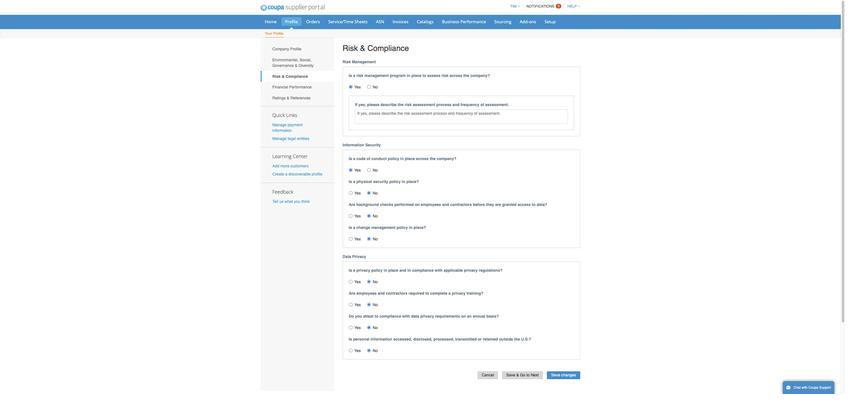 Task type: vqa. For each thing, say whether or not it's contained in the screenshot.
Manage
yes



Task type: describe. For each thing, give the bounding box(es) containing it.
a right complete
[[449, 292, 451, 296]]

quick links
[[272, 112, 297, 119]]

do
[[349, 315, 354, 319]]

management for program
[[365, 73, 389, 78]]

go
[[520, 374, 525, 378]]

1 vertical spatial employees
[[356, 292, 377, 296]]

personal
[[353, 338, 370, 342]]

business performance link
[[438, 17, 490, 26]]

tell us what you think button
[[272, 199, 310, 205]]

more
[[280, 164, 289, 169]]

your profile link
[[265, 30, 284, 38]]

0 horizontal spatial risk
[[356, 73, 363, 78]]

yes for are employees and contractors required to complete a privacy training?
[[354, 303, 361, 308]]

no for and
[[373, 303, 378, 308]]

accessed,
[[393, 338, 412, 342]]

data privacy
[[343, 255, 366, 259]]

if
[[355, 103, 357, 107]]

catalogs link
[[413, 17, 437, 26]]

yes for is a physical security policy in place?
[[354, 191, 361, 196]]

manage legal entities link
[[272, 137, 310, 141]]

environmental, social, governance & diversity
[[272, 58, 314, 68]]

physical
[[356, 180, 372, 184]]

manage legal entities
[[272, 137, 310, 141]]

information for payment
[[272, 128, 292, 133]]

yes for is a change management policy in place?
[[354, 237, 361, 242]]

save & go to next
[[506, 374, 539, 378]]

annual
[[473, 315, 485, 319]]

place? for is a change management policy in place?
[[414, 226, 426, 230]]

notifications
[[527, 4, 555, 8]]

save changes button
[[547, 372, 580, 380]]

sourcing
[[494, 19, 512, 24]]

& down the governance
[[282, 74, 285, 79]]

assess
[[427, 73, 441, 78]]

company profile
[[272, 47, 301, 51]]

assessment.
[[485, 103, 509, 107]]

risk inside 'risk & compliance' link
[[272, 74, 281, 79]]

risk management
[[343, 60, 376, 64]]

save for save & go to next
[[506, 374, 515, 378]]

no for risk
[[373, 85, 378, 89]]

a for change
[[353, 226, 355, 230]]

quick
[[272, 112, 285, 119]]

& inside "button"
[[516, 374, 519, 378]]

add-ons link
[[516, 17, 540, 26]]

yes for is a risk management program in place to assess risk across the company?
[[354, 85, 361, 89]]

are for are employees and contractors required to complete a privacy training?
[[349, 292, 355, 296]]

company profile link
[[261, 44, 334, 55]]

0 vertical spatial place
[[411, 73, 422, 78]]

home link
[[261, 17, 280, 26]]

0 vertical spatial profile
[[285, 19, 298, 24]]

0 vertical spatial risk & compliance
[[343, 44, 409, 53]]

before
[[473, 203, 485, 207]]

are employees and contractors required to complete a privacy training?
[[349, 292, 484, 296]]

is a risk management program in place to assess risk across the company?
[[349, 73, 490, 78]]

performance for financial performance
[[289, 85, 312, 90]]

profile for company profile
[[290, 47, 301, 51]]

0 horizontal spatial risk & compliance
[[272, 74, 308, 79]]

profile for your profile
[[273, 31, 284, 36]]

compliance inside 'risk & compliance' link
[[286, 74, 308, 79]]

company
[[272, 47, 289, 51]]

program
[[390, 73, 406, 78]]

tim
[[510, 4, 517, 8]]

setup
[[545, 19, 556, 24]]

performance for business performance
[[461, 19, 486, 24]]

save changes
[[551, 374, 576, 378]]

ratings & references
[[272, 96, 311, 100]]

1 horizontal spatial you
[[355, 315, 362, 319]]

yes for is a privacy policy in place and in compliance with applicable privacy regulations?
[[354, 280, 361, 285]]

tell
[[272, 200, 278, 204]]

If yes, please describe the risk assessment process and frequency of assessment. text field
[[355, 110, 568, 124]]

processed,
[[434, 338, 454, 342]]

1 horizontal spatial risk
[[405, 103, 412, 107]]

1 horizontal spatial of
[[481, 103, 484, 107]]

asn
[[376, 19, 384, 24]]

0 vertical spatial across
[[450, 73, 462, 78]]

do you attest to compliance with data privacy requirements on an annual basis?
[[349, 315, 499, 319]]

us
[[279, 200, 284, 204]]

basis?
[[487, 315, 499, 319]]

they
[[486, 203, 494, 207]]

training?
[[467, 292, 484, 296]]

service/time sheets
[[328, 19, 368, 24]]

business performance
[[442, 19, 486, 24]]

0
[[558, 4, 560, 8]]

with inside button
[[802, 387, 808, 390]]

save for save changes
[[551, 374, 560, 378]]

1 vertical spatial place
[[405, 157, 415, 161]]

a for risk
[[353, 73, 355, 78]]

are for are background checks performed on employees and contractors before they are granted access to data?
[[349, 203, 355, 207]]

yes for are background checks performed on employees and contractors before they are granted access to data?
[[354, 214, 361, 219]]

setup link
[[541, 17, 560, 26]]

are background checks performed on employees and contractors before they are granted access to data?
[[349, 203, 547, 207]]

no for checks
[[373, 214, 378, 219]]

discoverable
[[289, 172, 311, 177]]

attest
[[363, 315, 374, 319]]

manage payment information link
[[272, 123, 303, 133]]

to inside "button"
[[527, 374, 530, 378]]

risk & compliance link
[[261, 71, 334, 82]]

to right attest
[[375, 315, 379, 319]]

is for is a change management policy in place?
[[349, 226, 352, 230]]

create
[[272, 172, 284, 177]]

your profile
[[265, 31, 284, 36]]

coupa
[[809, 387, 819, 390]]

support
[[820, 387, 831, 390]]

risk for risk
[[343, 44, 358, 53]]

is for is personal information accessed, disclosed, processed, transmitted or retained outside the u.s.?
[[349, 338, 352, 342]]

orders link
[[303, 17, 324, 26]]

save & go to next button
[[502, 372, 543, 380]]

management for policy
[[371, 226, 396, 230]]

a for discoverable
[[285, 172, 287, 177]]

service/time
[[328, 19, 354, 24]]

is a change management policy in place?
[[349, 226, 426, 230]]

think
[[301, 200, 310, 204]]

you inside "button"
[[294, 200, 300, 204]]

outside
[[499, 338, 513, 342]]

add-
[[520, 19, 529, 24]]

please
[[367, 103, 379, 107]]

changes
[[561, 374, 576, 378]]

conduct
[[372, 157, 387, 161]]

is for is a code of conduct policy in place across the company?
[[349, 157, 352, 161]]

next
[[531, 374, 539, 378]]

add-ons
[[520, 19, 536, 24]]

is for is a risk management program in place to assess risk across the company?
[[349, 73, 352, 78]]



Task type: locate. For each thing, give the bounding box(es) containing it.
security
[[373, 180, 388, 184]]

1 horizontal spatial save
[[551, 374, 560, 378]]

is down risk management
[[349, 73, 352, 78]]

place? up performed
[[406, 180, 419, 184]]

0 horizontal spatial performance
[[289, 85, 312, 90]]

is left code at the left of page
[[349, 157, 352, 161]]

service/time sheets link
[[325, 17, 371, 26]]

4 yes from the top
[[354, 214, 361, 219]]

0 vertical spatial contractors
[[450, 203, 472, 207]]

1 vertical spatial performance
[[289, 85, 312, 90]]

compliance up required on the bottom of the page
[[412, 269, 434, 273]]

& up management
[[360, 44, 365, 53]]

1 horizontal spatial on
[[461, 315, 466, 319]]

compliance up financial performance link
[[286, 74, 308, 79]]

is for is a physical security policy in place?
[[349, 180, 352, 184]]

risk for is
[[343, 60, 351, 64]]

is left the change
[[349, 226, 352, 230]]

environmental, social, governance & diversity link
[[261, 55, 334, 71]]

catalogs
[[417, 19, 434, 24]]

2 yes from the top
[[354, 168, 361, 173]]

4 is from the top
[[349, 226, 352, 230]]

add more customers link
[[272, 164, 309, 169]]

a left physical
[[353, 180, 355, 184]]

1 save from the left
[[506, 374, 515, 378]]

0 horizontal spatial compliance
[[380, 315, 401, 319]]

to
[[423, 73, 426, 78], [532, 203, 536, 207], [425, 292, 429, 296], [375, 315, 379, 319], [527, 374, 530, 378]]

privacy left training?
[[452, 292, 466, 296]]

you right do
[[355, 315, 362, 319]]

0 horizontal spatial on
[[415, 203, 420, 207]]

performance up "references"
[[289, 85, 312, 90]]

1 manage from the top
[[272, 123, 287, 127]]

sourcing link
[[491, 17, 515, 26]]

yes for is a code of conduct policy in place across the company?
[[354, 168, 361, 173]]

2 vertical spatial profile
[[290, 47, 301, 51]]

2 vertical spatial with
[[802, 387, 808, 390]]

performance right business
[[461, 19, 486, 24]]

contractors left before
[[450, 203, 472, 207]]

0 vertical spatial on
[[415, 203, 420, 207]]

employees right performed
[[421, 203, 441, 207]]

& inside the environmental, social, governance & diversity
[[295, 63, 298, 68]]

1 vertical spatial profile
[[273, 31, 284, 36]]

no for attest
[[373, 326, 378, 331]]

1 vertical spatial management
[[371, 226, 396, 230]]

6 yes from the top
[[354, 280, 361, 285]]

information inside the manage payment information
[[272, 128, 292, 133]]

0 horizontal spatial compliance
[[286, 74, 308, 79]]

risk left "assessment"
[[405, 103, 412, 107]]

coupa supplier portal image
[[256, 1, 329, 15]]

1 horizontal spatial compliance
[[412, 269, 434, 273]]

1 vertical spatial of
[[367, 157, 370, 161]]

asn link
[[372, 17, 388, 26]]

security
[[365, 143, 381, 147]]

1 horizontal spatial contractors
[[450, 203, 472, 207]]

1 is from the top
[[349, 73, 352, 78]]

profile down the coupa supplier portal image
[[285, 19, 298, 24]]

None radio
[[349, 85, 352, 89], [349, 168, 352, 172], [367, 168, 371, 172], [349, 191, 352, 195], [367, 191, 371, 195], [349, 214, 352, 218], [367, 214, 371, 218], [349, 237, 352, 241], [349, 280, 352, 284], [367, 280, 371, 284], [367, 303, 371, 307], [349, 326, 352, 330], [367, 326, 371, 330], [349, 349, 352, 353], [349, 85, 352, 89], [349, 168, 352, 172], [367, 168, 371, 172], [349, 191, 352, 195], [367, 191, 371, 195], [349, 214, 352, 218], [367, 214, 371, 218], [349, 237, 352, 241], [349, 280, 352, 284], [367, 280, 371, 284], [367, 303, 371, 307], [349, 326, 352, 330], [367, 326, 371, 330], [349, 349, 352, 353]]

5 yes from the top
[[354, 237, 361, 242]]

governance
[[272, 63, 294, 68]]

1 horizontal spatial across
[[450, 73, 462, 78]]

compliance right attest
[[380, 315, 401, 319]]

risk & compliance up management
[[343, 44, 409, 53]]

tell us what you think
[[272, 200, 310, 204]]

0 horizontal spatial employees
[[356, 292, 377, 296]]

privacy right applicable
[[464, 269, 478, 273]]

1 horizontal spatial with
[[435, 269, 443, 273]]

2 save from the left
[[551, 374, 560, 378]]

0 vertical spatial with
[[435, 269, 443, 273]]

1 vertical spatial compliance
[[380, 315, 401, 319]]

is left personal
[[349, 338, 352, 342]]

performance
[[461, 19, 486, 24], [289, 85, 312, 90]]

2 horizontal spatial risk
[[442, 73, 449, 78]]

links
[[286, 112, 297, 119]]

notifications 0
[[527, 4, 560, 8]]

2 horizontal spatial with
[[802, 387, 808, 390]]

no for change
[[373, 237, 378, 242]]

0 vertical spatial compliance
[[412, 269, 434, 273]]

1 vertical spatial across
[[416, 157, 429, 161]]

0 vertical spatial information
[[272, 128, 292, 133]]

learning
[[272, 153, 292, 160]]

1 are from the top
[[349, 203, 355, 207]]

1 vertical spatial company?
[[437, 157, 456, 161]]

change
[[356, 226, 370, 230]]

employees up attest
[[356, 292, 377, 296]]

information for personal
[[371, 338, 392, 342]]

0 horizontal spatial across
[[416, 157, 429, 161]]

yes for do you attest to compliance with data privacy requirements on an annual basis?
[[354, 326, 361, 331]]

0 vertical spatial place?
[[406, 180, 419, 184]]

a for code
[[353, 157, 355, 161]]

a
[[353, 73, 355, 78], [353, 157, 355, 161], [285, 172, 287, 177], [353, 180, 355, 184], [353, 226, 355, 230], [353, 269, 355, 273], [449, 292, 451, 296]]

financial performance link
[[261, 82, 334, 93]]

0 horizontal spatial you
[[294, 200, 300, 204]]

1 vertical spatial you
[[355, 315, 362, 319]]

learning center
[[272, 153, 308, 160]]

profile right your
[[273, 31, 284, 36]]

orders
[[306, 19, 320, 24]]

3 no from the top
[[373, 191, 378, 196]]

information security
[[343, 143, 381, 147]]

place? for is a physical security policy in place?
[[406, 180, 419, 184]]

add
[[272, 164, 279, 169]]

0 vertical spatial manage
[[272, 123, 287, 127]]

risk up financial
[[272, 74, 281, 79]]

no for privacy
[[373, 280, 378, 285]]

profile
[[285, 19, 298, 24], [273, 31, 284, 36], [290, 47, 301, 51]]

save inside button
[[551, 374, 560, 378]]

& left go
[[516, 374, 519, 378]]

place
[[411, 73, 422, 78], [405, 157, 415, 161], [388, 269, 398, 273]]

chat with coupa support button
[[783, 382, 835, 395]]

cancel
[[482, 374, 494, 378]]

on right performed
[[415, 203, 420, 207]]

contractors left required on the bottom of the page
[[386, 292, 408, 296]]

compliance up management
[[368, 44, 409, 53]]

8 yes from the top
[[354, 326, 361, 331]]

2 vertical spatial risk
[[272, 74, 281, 79]]

2 vertical spatial place
[[388, 269, 398, 273]]

are up do
[[349, 292, 355, 296]]

0 vertical spatial performance
[[461, 19, 486, 24]]

1 horizontal spatial employees
[[421, 203, 441, 207]]

applicable
[[444, 269, 463, 273]]

risk down risk management
[[356, 73, 363, 78]]

1 horizontal spatial compliance
[[368, 44, 409, 53]]

privacy
[[352, 255, 366, 259]]

retained
[[483, 338, 498, 342]]

& left diversity on the top of the page
[[295, 63, 298, 68]]

0 horizontal spatial contractors
[[386, 292, 408, 296]]

5 is from the top
[[349, 269, 352, 273]]

no
[[373, 85, 378, 89], [373, 168, 378, 173], [373, 191, 378, 196], [373, 214, 378, 219], [373, 237, 378, 242], [373, 280, 378, 285], [373, 303, 378, 308], [373, 326, 378, 331], [373, 349, 378, 354]]

tim link
[[508, 4, 520, 8]]

describe
[[381, 103, 397, 107]]

9 yes from the top
[[354, 349, 361, 354]]

to left assess on the top
[[423, 73, 426, 78]]

required
[[409, 292, 424, 296]]

place? down performed
[[414, 226, 426, 230]]

a left code at the left of page
[[353, 157, 355, 161]]

manage payment information
[[272, 123, 303, 133]]

2 manage from the top
[[272, 137, 287, 141]]

4 no from the top
[[373, 214, 378, 219]]

manage for manage payment information
[[272, 123, 287, 127]]

save inside "button"
[[506, 374, 515, 378]]

on
[[415, 203, 420, 207], [461, 315, 466, 319]]

information right personal
[[371, 338, 392, 342]]

7 yes from the top
[[354, 303, 361, 308]]

save
[[506, 374, 515, 378], [551, 374, 560, 378]]

6 no from the top
[[373, 280, 378, 285]]

save left changes
[[551, 374, 560, 378]]

1 vertical spatial are
[[349, 292, 355, 296]]

1 horizontal spatial information
[[371, 338, 392, 342]]

ratings & references link
[[261, 93, 334, 104]]

disclosed,
[[413, 338, 432, 342]]

transmitted
[[455, 338, 477, 342]]

create a discoverable profile
[[272, 172, 322, 177]]

is left physical
[[349, 180, 352, 184]]

3 yes from the top
[[354, 191, 361, 196]]

1 vertical spatial with
[[402, 315, 410, 319]]

a for physical
[[353, 180, 355, 184]]

references
[[291, 96, 311, 100]]

0 vertical spatial you
[[294, 200, 300, 204]]

& right ratings at the top of the page
[[287, 96, 289, 100]]

a left the change
[[353, 226, 355, 230]]

manage for manage legal entities
[[272, 137, 287, 141]]

an
[[467, 315, 472, 319]]

ons
[[529, 19, 536, 24]]

1 vertical spatial compliance
[[286, 74, 308, 79]]

business
[[442, 19, 459, 24]]

no for information
[[373, 349, 378, 354]]

you right what
[[294, 200, 300, 204]]

1 yes from the top
[[354, 85, 361, 89]]

with right chat
[[802, 387, 808, 390]]

1 vertical spatial risk & compliance
[[272, 74, 308, 79]]

home
[[265, 19, 277, 24]]

is for is a privacy policy in place and in compliance with applicable privacy regulations?
[[349, 269, 352, 273]]

no for code
[[373, 168, 378, 173]]

no for physical
[[373, 191, 378, 196]]

privacy down privacy
[[356, 269, 370, 273]]

environmental,
[[272, 58, 299, 62]]

information up manage legal entities
[[272, 128, 292, 133]]

0 vertical spatial of
[[481, 103, 484, 107]]

5 no from the top
[[373, 237, 378, 242]]

0 vertical spatial management
[[365, 73, 389, 78]]

0 horizontal spatial with
[[402, 315, 410, 319]]

a down risk management
[[353, 73, 355, 78]]

1 vertical spatial on
[[461, 315, 466, 319]]

9 no from the top
[[373, 349, 378, 354]]

customers
[[291, 164, 309, 169]]

cancel link
[[478, 372, 498, 380]]

is a privacy policy in place and in compliance with applicable privacy regulations?
[[349, 269, 502, 273]]

is a physical security policy in place?
[[349, 180, 419, 184]]

frequency
[[461, 103, 479, 107]]

entities
[[297, 137, 310, 141]]

to left 'data?'
[[532, 203, 536, 207]]

0 vertical spatial employees
[[421, 203, 441, 207]]

is down data
[[349, 269, 352, 273]]

create a discoverable profile link
[[272, 172, 322, 177]]

assessment
[[413, 103, 435, 107]]

center
[[293, 153, 308, 160]]

risk & compliance
[[343, 44, 409, 53], [272, 74, 308, 79]]

chat
[[794, 387, 801, 390]]

1 vertical spatial contractors
[[386, 292, 408, 296]]

profile link
[[282, 17, 302, 26]]

navigation containing notifications 0
[[508, 1, 580, 12]]

access
[[518, 203, 531, 207]]

invoices link
[[389, 17, 412, 26]]

help link
[[565, 4, 580, 8]]

and
[[453, 103, 460, 107], [442, 203, 449, 207], [399, 269, 406, 273], [378, 292, 385, 296]]

8 no from the top
[[373, 326, 378, 331]]

diversity
[[299, 63, 314, 68]]

a right create
[[285, 172, 287, 177]]

help
[[568, 4, 577, 8]]

1 no from the top
[[373, 85, 378, 89]]

risk right assess on the top
[[442, 73, 449, 78]]

is personal information accessed, disclosed, processed, transmitted or retained outside the u.s.?
[[349, 338, 531, 342]]

a for privacy
[[353, 269, 355, 273]]

to right go
[[527, 374, 530, 378]]

u.s.?
[[521, 338, 531, 342]]

on left an
[[461, 315, 466, 319]]

risk up risk management
[[343, 44, 358, 53]]

are
[[349, 203, 355, 207], [349, 292, 355, 296]]

0 vertical spatial risk
[[343, 44, 358, 53]]

are left background
[[349, 203, 355, 207]]

0 vertical spatial company?
[[470, 73, 490, 78]]

ratings
[[272, 96, 286, 100]]

1 horizontal spatial company?
[[470, 73, 490, 78]]

yes for is personal information accessed, disclosed, processed, transmitted or retained outside the u.s.?
[[354, 349, 361, 354]]

of right code at the left of page
[[367, 157, 370, 161]]

save left go
[[506, 374, 515, 378]]

0 vertical spatial are
[[349, 203, 355, 207]]

7 no from the top
[[373, 303, 378, 308]]

6 is from the top
[[349, 338, 352, 342]]

financial
[[272, 85, 288, 90]]

risk
[[343, 44, 358, 53], [343, 60, 351, 64], [272, 74, 281, 79]]

1 vertical spatial risk
[[343, 60, 351, 64]]

1 vertical spatial manage
[[272, 137, 287, 141]]

1 vertical spatial place?
[[414, 226, 426, 230]]

navigation
[[508, 1, 580, 12]]

background
[[356, 203, 379, 207]]

None radio
[[367, 85, 371, 89], [367, 237, 371, 241], [349, 303, 352, 307], [367, 349, 371, 353], [367, 85, 371, 89], [367, 237, 371, 241], [349, 303, 352, 307], [367, 349, 371, 353]]

privacy right data
[[420, 315, 434, 319]]

checks
[[380, 203, 393, 207]]

2 is from the top
[[349, 157, 352, 161]]

manage left the 'legal'
[[272, 137, 287, 141]]

chat with coupa support
[[794, 387, 831, 390]]

3 is from the top
[[349, 180, 352, 184]]

of right frequency in the right top of the page
[[481, 103, 484, 107]]

a down data privacy
[[353, 269, 355, 273]]

profile up environmental, social, governance & diversity 'link'
[[290, 47, 301, 51]]

0 horizontal spatial company?
[[437, 157, 456, 161]]

2 are from the top
[[349, 292, 355, 296]]

what
[[285, 200, 293, 204]]

add more customers
[[272, 164, 309, 169]]

management right the change
[[371, 226, 396, 230]]

granted
[[502, 203, 517, 207]]

manage inside the manage payment information
[[272, 123, 287, 127]]

0 horizontal spatial information
[[272, 128, 292, 133]]

requirements
[[435, 315, 460, 319]]

data
[[411, 315, 419, 319]]

to right required on the bottom of the page
[[425, 292, 429, 296]]

risk & compliance up financial performance
[[272, 74, 308, 79]]

social,
[[300, 58, 311, 62]]

1 horizontal spatial performance
[[461, 19, 486, 24]]

risk left management
[[343, 60, 351, 64]]

with left applicable
[[435, 269, 443, 273]]

with left data
[[402, 315, 410, 319]]

data?
[[537, 203, 547, 207]]

employees
[[421, 203, 441, 207], [356, 292, 377, 296]]

1 horizontal spatial risk & compliance
[[343, 44, 409, 53]]

management down management
[[365, 73, 389, 78]]

2 no from the top
[[373, 168, 378, 173]]

1 vertical spatial information
[[371, 338, 392, 342]]

0 vertical spatial compliance
[[368, 44, 409, 53]]

0 horizontal spatial of
[[367, 157, 370, 161]]

manage down quick
[[272, 123, 287, 127]]

compliance
[[368, 44, 409, 53], [286, 74, 308, 79]]

0 horizontal spatial save
[[506, 374, 515, 378]]



